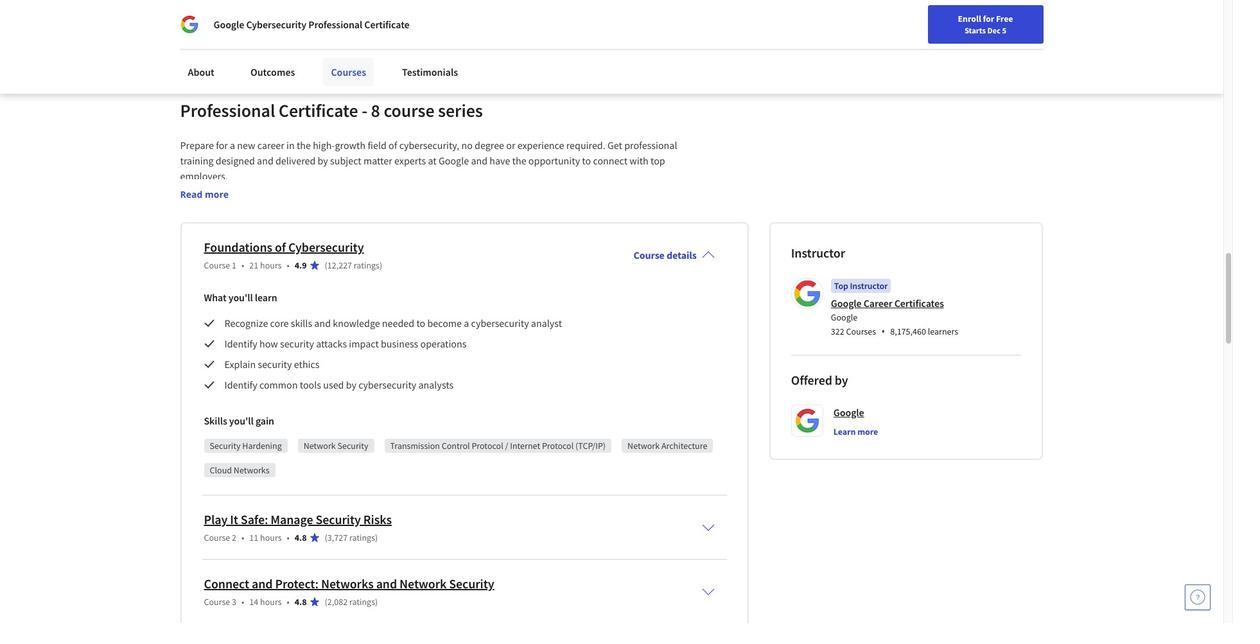 Task type: vqa. For each thing, say whether or not it's contained in the screenshot.
"4.8" related to Networks
yes



Task type: locate. For each thing, give the bounding box(es) containing it.
ethics
[[294, 358, 320, 371]]

courses up -
[[331, 66, 366, 78]]

1 vertical spatial in
[[287, 139, 295, 152]]

by
[[318, 154, 328, 167], [835, 372, 849, 388], [346, 379, 357, 391]]

english
[[977, 14, 1009, 27]]

0 vertical spatial more
[[205, 188, 229, 201]]

( down play it safe: manage security risks link
[[325, 532, 328, 544]]

2 4.8 from the top
[[295, 596, 307, 608]]

1 vertical spatial 4.8
[[295, 596, 307, 608]]

0 vertical spatial of
[[389, 139, 397, 152]]

for
[[983, 13, 995, 24], [216, 139, 228, 152]]

) down 'risks'
[[375, 532, 378, 544]]

0 horizontal spatial network
[[304, 440, 336, 452]]

2 identify from the top
[[225, 379, 257, 391]]

of right field
[[389, 139, 397, 152]]

0 horizontal spatial in
[[287, 139, 295, 152]]

about link
[[180, 58, 222, 86]]

1 horizontal spatial for
[[983, 13, 995, 24]]

networks down security hardening
[[234, 465, 270, 476]]

you'll for gain
[[229, 415, 254, 427]]

0 vertical spatial to
[[582, 154, 591, 167]]

1 horizontal spatial professional
[[309, 18, 363, 31]]

1 vertical spatial )
[[375, 532, 378, 544]]

you'll left the gain
[[229, 415, 254, 427]]

connect and protect: networks and network security link
[[204, 576, 495, 592]]

and down degree
[[471, 154, 488, 167]]

) for foundations of cybersecurity
[[380, 260, 382, 271]]

play it safe: manage security risks
[[204, 512, 392, 528]]

networks
[[234, 465, 270, 476], [321, 576, 374, 592]]

0 horizontal spatial courses
[[331, 66, 366, 78]]

identify how security attacks impact business operations
[[225, 337, 467, 350]]

1 vertical spatial instructor
[[850, 280, 888, 292]]

( for safe:
[[325, 532, 328, 544]]

0 vertical spatial instructor
[[791, 245, 846, 261]]

network for network architecture
[[628, 440, 660, 452]]

or
[[506, 139, 516, 152]]

( for cybersecurity
[[325, 260, 328, 271]]

1 vertical spatial identify
[[225, 379, 257, 391]]

for inside enroll for free starts dec 5
[[983, 13, 995, 24]]

1 horizontal spatial more
[[858, 426, 878, 438]]

cybersecurity down "business"
[[359, 379, 417, 391]]

have
[[490, 154, 510, 167]]

1 identify from the top
[[225, 337, 257, 350]]

1 horizontal spatial cybersecurity
[[471, 317, 529, 330]]

security down skills
[[280, 337, 314, 350]]

0 horizontal spatial protocol
[[472, 440, 504, 452]]

2 vertical spatial )
[[375, 596, 378, 608]]

0 horizontal spatial certificate
[[279, 99, 358, 122]]

for up designed
[[216, 139, 228, 152]]

0 vertical spatial a
[[230, 139, 235, 152]]

1 vertical spatial hours
[[260, 532, 282, 544]]

more down employers.
[[205, 188, 229, 201]]

of up course 1 • 21 hours • on the top of page
[[275, 239, 286, 255]]

what you'll learn
[[204, 291, 277, 304]]

and
[[306, 19, 323, 32], [257, 154, 274, 167], [471, 154, 488, 167], [314, 317, 331, 330], [252, 576, 273, 592], [376, 576, 397, 592]]

2
[[232, 532, 236, 544]]

3 hours from the top
[[260, 596, 282, 608]]

4.8 for networks
[[295, 596, 307, 608]]

network
[[304, 440, 336, 452], [628, 440, 660, 452], [400, 576, 447, 592]]

protocol left the /
[[472, 440, 504, 452]]

certificate left review
[[364, 18, 410, 31]]

skills
[[291, 317, 312, 330]]

google down no
[[439, 154, 469, 167]]

1 ( from the top
[[325, 260, 328, 271]]

1 horizontal spatial a
[[464, 317, 469, 330]]

2 vertical spatial hours
[[260, 596, 282, 608]]

google link
[[834, 405, 865, 420]]

to down required.
[[582, 154, 591, 167]]

0 horizontal spatial by
[[318, 154, 328, 167]]

cybersecurity up 12,227
[[288, 239, 364, 255]]

0 vertical spatial networks
[[234, 465, 270, 476]]

hours for cybersecurity
[[260, 260, 282, 271]]

security
[[210, 440, 241, 452], [338, 440, 368, 452], [316, 512, 361, 528], [449, 576, 495, 592]]

1 vertical spatial courses
[[847, 326, 877, 337]]

course left 1
[[204, 260, 230, 271]]

1 horizontal spatial certificate
[[364, 18, 410, 31]]

instructor up top
[[791, 245, 846, 261]]

• left 8,175,460
[[882, 325, 886, 339]]

connect
[[204, 576, 249, 592]]

1 horizontal spatial courses
[[847, 326, 877, 337]]

top instructor google career certificates google 322 courses • 8,175,460 learners
[[831, 280, 959, 339]]

identify
[[225, 337, 257, 350], [225, 379, 257, 391]]

to right the needed
[[417, 317, 426, 330]]

identify common tools used by cybersecurity analysts
[[225, 379, 454, 391]]

google down top
[[831, 297, 862, 310]]

certificate up high-
[[279, 99, 358, 122]]

1
[[232, 260, 236, 271]]

2 vertical spatial (
[[325, 596, 328, 608]]

1 vertical spatial of
[[275, 239, 286, 255]]

0 horizontal spatial a
[[230, 139, 235, 152]]

0 vertical spatial the
[[297, 139, 311, 152]]

more right learn
[[858, 426, 878, 438]]

ratings down connect and protect: networks and network security link
[[349, 596, 375, 608]]

google image
[[180, 15, 198, 33]]

english button
[[954, 0, 1032, 42]]

for inside prepare for a new career in the high-growth field of cybersecurity, no degree or experience required. get professional training designed and delivered by subject matter experts at google and have the opportunity to connect with top employers. read more
[[216, 139, 228, 152]]

1 vertical spatial more
[[858, 426, 878, 438]]

courses
[[331, 66, 366, 78], [847, 326, 877, 337]]

1 horizontal spatial the
[[512, 154, 527, 167]]

in left your
[[325, 19, 333, 32]]

instructor up career
[[850, 280, 888, 292]]

cybersecurity left analyst
[[471, 317, 529, 330]]

ratings for cybersecurity
[[354, 260, 380, 271]]

play it safe: manage security risks link
[[204, 512, 392, 528]]

0 vertical spatial )
[[380, 260, 382, 271]]

course details
[[634, 249, 697, 262]]

prepare
[[180, 139, 214, 152]]

course for play it safe: manage security risks
[[204, 532, 230, 544]]

the down or
[[512, 154, 527, 167]]

course left 2
[[204, 532, 230, 544]]

field
[[368, 139, 387, 152]]

1 vertical spatial ratings
[[349, 532, 375, 544]]

1 vertical spatial you'll
[[229, 415, 254, 427]]

2 hours from the top
[[260, 532, 282, 544]]

career
[[258, 139, 285, 152]]

network for network security
[[304, 440, 336, 452]]

a
[[230, 139, 235, 152], [464, 317, 469, 330]]

ratings for safe:
[[349, 532, 375, 544]]

/
[[505, 440, 509, 452]]

4.8 down the "play it safe: manage security risks"
[[295, 532, 307, 544]]

professional up the new
[[180, 99, 275, 122]]

starts
[[965, 25, 986, 35]]

cybersecurity
[[246, 18, 307, 31], [288, 239, 364, 255]]

0 vertical spatial identify
[[225, 337, 257, 350]]

1 vertical spatial (
[[325, 532, 328, 544]]

2 vertical spatial ratings
[[349, 596, 375, 608]]

in up the delivered
[[287, 139, 295, 152]]

security up common
[[258, 358, 292, 371]]

1 4.8 from the top
[[295, 532, 307, 544]]

for up dec
[[983, 13, 995, 24]]

you'll left learn
[[229, 291, 253, 304]]

courses right 322
[[847, 326, 877, 337]]

ratings right 12,227
[[354, 260, 380, 271]]

networks up ( 2,082 ratings )
[[321, 576, 374, 592]]

enroll for free starts dec 5
[[958, 13, 1014, 35]]

by down high-
[[318, 154, 328, 167]]

courses inside top instructor google career certificates google 322 courses • 8,175,460 learners
[[847, 326, 877, 337]]

the up the delivered
[[297, 139, 311, 152]]

google
[[214, 18, 244, 31], [439, 154, 469, 167], [831, 297, 862, 310], [831, 312, 858, 323], [834, 406, 865, 419]]

instructor
[[791, 245, 846, 261], [850, 280, 888, 292]]

identify up explain
[[225, 337, 257, 350]]

ratings for protect:
[[349, 596, 375, 608]]

identify for identify common tools used by cybersecurity analysts
[[225, 379, 257, 391]]

share it on social media and in your performance review
[[202, 19, 442, 32]]

ratings down 'risks'
[[349, 532, 375, 544]]

0 vertical spatial (
[[325, 260, 328, 271]]

0 horizontal spatial for
[[216, 139, 228, 152]]

protect:
[[275, 576, 319, 592]]

0 vertical spatial for
[[983, 13, 995, 24]]

protocol right internet
[[542, 440, 574, 452]]

0 vertical spatial hours
[[260, 260, 282, 271]]

control
[[442, 440, 470, 452]]

google inside prepare for a new career in the high-growth field of cybersecurity, no degree or experience required. get professional training designed and delivered by subject matter experts at google and have the opportunity to connect with top employers. read more
[[439, 154, 469, 167]]

) down connect and protect: networks and network security link
[[375, 596, 378, 608]]

2 ( from the top
[[325, 532, 328, 544]]

gain
[[256, 415, 274, 427]]

and up ( 2,082 ratings )
[[376, 576, 397, 592]]

by right used
[[346, 379, 357, 391]]

hours right 11
[[260, 532, 282, 544]]

( right 4.9
[[325, 260, 328, 271]]

business
[[381, 337, 418, 350]]

322
[[831, 326, 845, 337]]

0 vertical spatial in
[[325, 19, 333, 32]]

0 horizontal spatial to
[[417, 317, 426, 330]]

hours for safe:
[[260, 532, 282, 544]]

0 horizontal spatial of
[[275, 239, 286, 255]]

1 horizontal spatial to
[[582, 154, 591, 167]]

1 vertical spatial professional
[[180, 99, 275, 122]]

share
[[202, 19, 227, 32]]

course left "details"
[[634, 249, 665, 262]]

2 horizontal spatial network
[[628, 440, 660, 452]]

hardening
[[242, 440, 282, 452]]

social
[[250, 19, 275, 32]]

opportunity
[[529, 154, 580, 167]]

0 horizontal spatial instructor
[[791, 245, 846, 261]]

more inside button
[[858, 426, 878, 438]]

( down connect and protect: networks and network security link
[[325, 596, 328, 608]]

1 horizontal spatial protocol
[[542, 440, 574, 452]]

) right 12,227
[[380, 260, 382, 271]]

your
[[335, 19, 355, 32]]

0 vertical spatial 4.8
[[295, 532, 307, 544]]

you'll
[[229, 291, 253, 304], [229, 415, 254, 427]]

0 horizontal spatial more
[[205, 188, 229, 201]]

skills you'll gain
[[204, 415, 274, 427]]

media
[[277, 19, 304, 32]]

0 vertical spatial security
[[280, 337, 314, 350]]

by right offered
[[835, 372, 849, 388]]

0 vertical spatial ratings
[[354, 260, 380, 271]]

• left 4.9
[[287, 260, 290, 271]]

0 horizontal spatial cybersecurity
[[359, 379, 417, 391]]

1 vertical spatial for
[[216, 139, 228, 152]]

cybersecurity right it
[[246, 18, 307, 31]]

3 ( from the top
[[325, 596, 328, 608]]

identify down explain
[[225, 379, 257, 391]]

of
[[389, 139, 397, 152], [275, 239, 286, 255]]

4.8 down protect: at the left of the page
[[295, 596, 307, 608]]

0 horizontal spatial the
[[297, 139, 311, 152]]

0 vertical spatial you'll
[[229, 291, 253, 304]]

learn
[[834, 426, 856, 438]]

learn
[[255, 291, 277, 304]]

get
[[608, 139, 623, 152]]

impact
[[349, 337, 379, 350]]

in
[[325, 19, 333, 32], [287, 139, 295, 152]]

series
[[438, 99, 483, 122]]

1 hours from the top
[[260, 260, 282, 271]]

a left the new
[[230, 139, 235, 152]]

outcomes link
[[243, 58, 303, 86]]

hours right 14
[[260, 596, 282, 608]]

more inside prepare for a new career in the high-growth field of cybersecurity, no degree or experience required. get professional training designed and delivered by subject matter experts at google and have the opportunity to connect with top employers. read more
[[205, 188, 229, 201]]

a right become
[[464, 317, 469, 330]]

1 horizontal spatial of
[[389, 139, 397, 152]]

0 vertical spatial certificate
[[364, 18, 410, 31]]

2 protocol from the left
[[542, 440, 574, 452]]

( for protect:
[[325, 596, 328, 608]]

performance
[[357, 19, 412, 32]]

cloud networks
[[210, 465, 270, 476]]

google up learn
[[834, 406, 865, 419]]

hours right 21
[[260, 260, 282, 271]]

None search field
[[183, 8, 492, 34]]

1 horizontal spatial by
[[346, 379, 357, 391]]

hours
[[260, 260, 282, 271], [260, 532, 282, 544], [260, 596, 282, 608]]

professional right media
[[309, 18, 363, 31]]

1 horizontal spatial instructor
[[850, 280, 888, 292]]

course left 3
[[204, 596, 230, 608]]

no
[[462, 139, 473, 152]]

outcomes
[[251, 66, 295, 78]]

courses link
[[323, 58, 374, 86]]

1 horizontal spatial networks
[[321, 576, 374, 592]]

details
[[667, 249, 697, 262]]

( 12,227 ratings )
[[325, 260, 382, 271]]



Task type: describe. For each thing, give the bounding box(es) containing it.
transmission control protocol / internet protocol (tcp/ip)
[[390, 440, 606, 452]]

1 vertical spatial certificate
[[279, 99, 358, 122]]

1 vertical spatial to
[[417, 317, 426, 330]]

foundations
[[204, 239, 273, 255]]

analyst
[[531, 317, 562, 330]]

for for enroll
[[983, 13, 995, 24]]

• right 2
[[242, 532, 244, 544]]

foundations of cybersecurity link
[[204, 239, 364, 255]]

• right 3
[[242, 596, 244, 608]]

professional certificate - 8 course series
[[180, 99, 483, 122]]

help center image
[[1191, 590, 1206, 605]]

cloud
[[210, 465, 232, 476]]

dec
[[988, 25, 1001, 35]]

recognize
[[225, 317, 268, 330]]

explain
[[225, 358, 256, 371]]

1 vertical spatial cybersecurity
[[288, 239, 364, 255]]

1 protocol from the left
[[472, 440, 504, 452]]

professional
[[625, 139, 678, 152]]

transmission
[[390, 440, 440, 452]]

11
[[250, 532, 258, 544]]

learn more button
[[834, 425, 878, 438]]

1 vertical spatial the
[[512, 154, 527, 167]]

by inside prepare for a new career in the high-growth field of cybersecurity, no degree or experience required. get professional training designed and delivered by subject matter experts at google and have the opportunity to connect with top employers. read more
[[318, 154, 328, 167]]

offered by
[[791, 372, 849, 388]]

and right media
[[306, 19, 323, 32]]

instructor inside top instructor google career certificates google 322 courses • 8,175,460 learners
[[850, 280, 888, 292]]

course 1 • 21 hours •
[[204, 260, 290, 271]]

it
[[229, 19, 235, 32]]

and right skills
[[314, 317, 331, 330]]

experience
[[518, 139, 564, 152]]

0 horizontal spatial professional
[[180, 99, 275, 122]]

read more button
[[180, 188, 229, 201]]

of inside prepare for a new career in the high-growth field of cybersecurity, no degree or experience required. get professional training designed and delivered by subject matter experts at google and have the opportunity to connect with top employers. read more
[[389, 139, 397, 152]]

certificates
[[895, 297, 944, 310]]

• down manage
[[287, 532, 290, 544]]

network architecture
[[628, 440, 708, 452]]

2 horizontal spatial by
[[835, 372, 849, 388]]

internet
[[510, 440, 540, 452]]

google cybersecurity professional certificate
[[214, 18, 410, 31]]

identify for identify how security attacks impact business operations
[[225, 337, 257, 350]]

analysts
[[419, 379, 454, 391]]

network security
[[304, 440, 368, 452]]

coursera career certificate image
[[801, 0, 1015, 71]]

course for connect and protect: networks and network security
[[204, 596, 230, 608]]

and down career
[[257, 154, 274, 167]]

8,175,460
[[891, 326, 926, 337]]

3
[[232, 596, 236, 608]]

course details button
[[624, 231, 725, 280]]

21
[[250, 260, 258, 271]]

google left social
[[214, 18, 244, 31]]

4.8 for manage
[[295, 532, 307, 544]]

1 vertical spatial networks
[[321, 576, 374, 592]]

0 vertical spatial courses
[[331, 66, 366, 78]]

used
[[323, 379, 344, 391]]

offered
[[791, 372, 833, 388]]

• right 1
[[242, 260, 244, 271]]

attacks
[[316, 337, 347, 350]]

training
[[180, 154, 214, 167]]

architecture
[[662, 440, 708, 452]]

hours for protect:
[[260, 596, 282, 608]]

career
[[864, 297, 893, 310]]

you'll for learn
[[229, 291, 253, 304]]

testimonials
[[402, 66, 458, 78]]

2,082
[[328, 596, 348, 608]]

shopping cart: 1 item image
[[923, 10, 948, 30]]

testimonials link
[[395, 58, 466, 86]]

with
[[630, 154, 649, 167]]

course 2 • 11 hours •
[[204, 532, 290, 544]]

course inside "dropdown button"
[[634, 249, 665, 262]]

recognize core skills and knowledge needed to become a cybersecurity analyst
[[225, 317, 562, 330]]

1 horizontal spatial in
[[325, 19, 333, 32]]

operations
[[421, 337, 467, 350]]

connect and protect: networks and network security
[[204, 576, 495, 592]]

1 vertical spatial a
[[464, 317, 469, 330]]

google up 322
[[831, 312, 858, 323]]

0 vertical spatial cybersecurity
[[471, 317, 529, 330]]

14
[[250, 596, 258, 608]]

) for connect and protect: networks and network security
[[375, 596, 378, 608]]

security hardening
[[210, 440, 282, 452]]

0 vertical spatial cybersecurity
[[246, 18, 307, 31]]

course for foundations of cybersecurity
[[204, 260, 230, 271]]

3,727
[[328, 532, 348, 544]]

common
[[260, 379, 298, 391]]

at
[[428, 154, 437, 167]]

(tcp/ip)
[[576, 440, 606, 452]]

8
[[371, 99, 380, 122]]

• inside top instructor google career certificates google 322 courses • 8,175,460 learners
[[882, 325, 886, 339]]

12,227
[[328, 260, 352, 271]]

what
[[204, 291, 227, 304]]

top
[[651, 154, 665, 167]]

course
[[384, 99, 435, 122]]

• down protect: at the left of the page
[[287, 596, 290, 608]]

manage
[[271, 512, 313, 528]]

on
[[237, 19, 248, 32]]

google career certificates link
[[831, 297, 944, 310]]

high-
[[313, 139, 335, 152]]

top
[[835, 280, 849, 292]]

1 vertical spatial security
[[258, 358, 292, 371]]

needed
[[382, 317, 415, 330]]

a inside prepare for a new career in the high-growth field of cybersecurity, no degree or experience required. get professional training designed and delivered by subject matter experts at google and have the opportunity to connect with top employers. read more
[[230, 139, 235, 152]]

explain security ethics
[[225, 358, 320, 371]]

1 vertical spatial cybersecurity
[[359, 379, 417, 391]]

required.
[[566, 139, 606, 152]]

review
[[414, 19, 442, 32]]

free
[[996, 13, 1014, 24]]

in inside prepare for a new career in the high-growth field of cybersecurity, no degree or experience required. get professional training designed and delivered by subject matter experts at google and have the opportunity to connect with top employers. read more
[[287, 139, 295, 152]]

growth
[[335, 139, 366, 152]]

) for play it safe: manage security risks
[[375, 532, 378, 544]]

google career certificates image
[[793, 280, 822, 308]]

skills
[[204, 415, 227, 427]]

to inside prepare for a new career in the high-growth field of cybersecurity, no degree or experience required. get professional training designed and delivered by subject matter experts at google and have the opportunity to connect with top employers. read more
[[582, 154, 591, 167]]

about
[[188, 66, 215, 78]]

experts
[[394, 154, 426, 167]]

0 horizontal spatial networks
[[234, 465, 270, 476]]

( 3,727 ratings )
[[325, 532, 378, 544]]

and up 14
[[252, 576, 273, 592]]

for for prepare
[[216, 139, 228, 152]]

how
[[260, 337, 278, 350]]

0 vertical spatial professional
[[309, 18, 363, 31]]

( 2,082 ratings )
[[325, 596, 378, 608]]

1 horizontal spatial network
[[400, 576, 447, 592]]

course 3 • 14 hours •
[[204, 596, 290, 608]]

core
[[270, 317, 289, 330]]

4.9
[[295, 260, 307, 271]]

risks
[[364, 512, 392, 528]]



